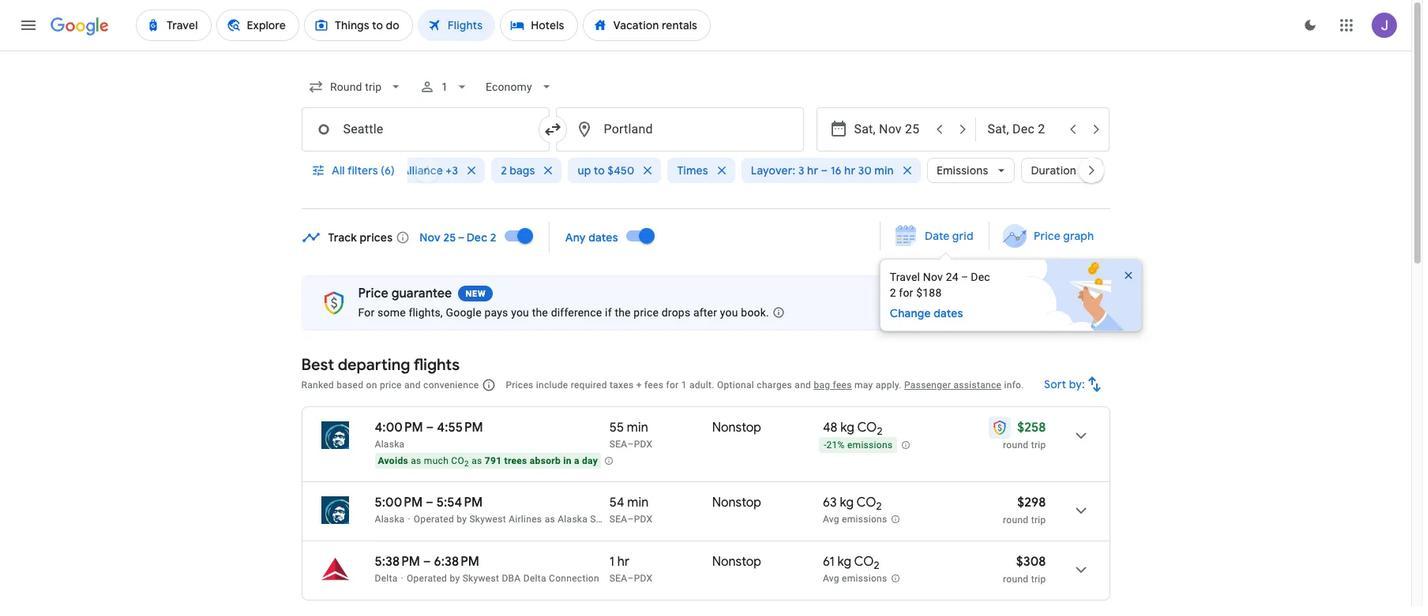 Task type: describe. For each thing, give the bounding box(es) containing it.
all filters (6)
[[331, 164, 395, 178]]

1 the from the left
[[532, 307, 548, 319]]

5:38 pm
[[375, 555, 420, 570]]

day
[[582, 456, 598, 467]]

trees
[[505, 456, 527, 467]]

bag fees button
[[814, 380, 852, 391]]

skywest for dba
[[463, 574, 499, 585]]

nonstop for 63
[[712, 495, 762, 511]]

operated for operated by skywest airlines as alaska skywest
[[414, 514, 454, 525]]

emissions for 61
[[842, 574, 888, 585]]

Departure time: 4:00 PM. text field
[[375, 420, 423, 436]]

nonstop flight. element for 61
[[712, 555, 762, 573]]

2 fees from the left
[[833, 380, 852, 391]]

date grid button
[[884, 222, 986, 250]]

travel
[[890, 271, 923, 284]]

1 for 1
[[441, 81, 448, 93]]

61
[[823, 555, 835, 570]]

flight details. leaves seattle-tacoma international airport at 5:38 pm on saturday, november 25 and arrives at portland international airport at 6:38 pm on saturday, november 25. image
[[1062, 551, 1100, 589]]

sort
[[1044, 378, 1066, 392]]

– inside 55 min sea – pdx
[[628, 439, 634, 450]]

avoids
[[378, 456, 408, 467]]

optional
[[717, 380, 755, 391]]

date grid
[[925, 229, 974, 243]]

Arrival time: 4:55 PM. text field
[[437, 420, 483, 436]]

none search field containing all filters (6)
[[301, 68, 1110, 209]]

prices
[[360, 230, 393, 245]]

1 hr sea – pdx
[[610, 555, 653, 585]]

drops
[[662, 307, 691, 319]]

sort by:
[[1044, 378, 1085, 392]]

21%
[[827, 440, 845, 451]]

may
[[855, 380, 873, 391]]

kg for 63
[[840, 495, 854, 511]]

duration button
[[1022, 152, 1104, 190]]

after
[[694, 307, 717, 319]]

1 button
[[413, 68, 476, 106]]

0 vertical spatial emissions
[[848, 440, 893, 451]]

operated by skywest dba delta connection
[[407, 574, 600, 585]]

star alliance +3
[[378, 164, 458, 178]]

flights,
[[409, 307, 443, 319]]

nonstop for 48
[[712, 420, 762, 436]]

6:38 pm
[[434, 555, 480, 570]]

24 – dec
[[946, 271, 991, 284]]

54
[[610, 495, 625, 511]]

track
[[328, 230, 357, 245]]

2 and from the left
[[795, 380, 811, 391]]

– inside 1 hr sea – pdx
[[628, 574, 634, 585]]

best
[[301, 356, 334, 375]]

kg for 48
[[841, 420, 855, 436]]

2 bags button
[[492, 152, 562, 190]]

791
[[485, 456, 502, 467]]

operated for operated by skywest dba delta connection
[[407, 574, 447, 585]]

min for 48
[[627, 420, 648, 436]]

learn more about tracked prices image
[[396, 230, 410, 245]]

sea for 55
[[610, 439, 628, 450]]

layover: 3 hr – 16 hr 30 min button
[[742, 152, 921, 190]]

avg emissions for 61
[[823, 574, 888, 585]]

price for price guarantee
[[358, 286, 389, 302]]

5:00 pm
[[375, 495, 423, 511]]

for $188 change dates
[[890, 287, 964, 321]]

by for dba
[[450, 574, 460, 585]]

pdx for 1 hr
[[634, 574, 653, 585]]

54 min sea – pdx
[[610, 495, 653, 525]]

up to $450 button
[[568, 152, 662, 190]]

pdx for 54 min
[[634, 514, 653, 525]]

Departure time: 5:38 PM. text field
[[375, 555, 420, 570]]

dba
[[502, 574, 521, 585]]

price graph button
[[993, 222, 1107, 250]]

difference
[[551, 307, 602, 319]]

nov for 24 – dec
[[923, 271, 943, 284]]

price guarantee
[[358, 286, 452, 302]]

alaska left 'skywest'
[[558, 514, 588, 525]]

total duration 55 min. element
[[610, 420, 712, 438]]

learn more about price guarantee image
[[760, 294, 798, 332]]

price graph
[[1034, 229, 1095, 243]]

63 kg co 2
[[823, 495, 882, 514]]

2 the from the left
[[615, 307, 631, 319]]

298 US dollars text field
[[1018, 495, 1046, 511]]

flight details. leaves seattle-tacoma international airport at 5:00 pm on saturday, november 25 and arrives at portland international airport at 5:54 pm on saturday, november 25. image
[[1062, 492, 1100, 530]]

pdx for 55 min
[[634, 439, 653, 450]]

1 round from the top
[[1003, 440, 1029, 451]]

taxes
[[610, 380, 634, 391]]

– inside "54 min sea – pdx"
[[628, 514, 634, 525]]

apply.
[[876, 380, 902, 391]]

nov 25 – dec 2
[[420, 230, 497, 245]]

55 min sea – pdx
[[610, 420, 653, 450]]

filters
[[347, 164, 378, 178]]

1 vertical spatial for
[[666, 380, 679, 391]]

star
[[378, 164, 399, 178]]

for
[[358, 307, 375, 319]]

$308
[[1017, 555, 1046, 570]]

2 right 25 – dec
[[490, 230, 497, 245]]

63
[[823, 495, 837, 511]]

charges
[[757, 380, 792, 391]]

operated by skywest airlines as alaska skywest
[[414, 514, 628, 525]]

nov 24 – dec 2
[[890, 271, 991, 299]]

5:00 pm – 5:54 pm
[[375, 495, 483, 511]]

price for price graph
[[1034, 229, 1061, 243]]

$308 round trip
[[1003, 555, 1046, 585]]

$258
[[1018, 420, 1046, 436]]

min inside popup button
[[875, 164, 894, 178]]

1 horizontal spatial price
[[634, 307, 659, 319]]

in
[[563, 456, 572, 467]]

– inside popup button
[[821, 164, 828, 178]]

grid
[[952, 229, 974, 243]]

emissions
[[937, 164, 989, 178]]

up to $450
[[578, 164, 635, 178]]

– left 5:54 pm
[[426, 495, 434, 511]]

total duration 54 min. element
[[610, 495, 712, 514]]

round trip
[[1003, 440, 1046, 451]]

nonstop flight. element for 48
[[712, 420, 762, 438]]

passenger assistance button
[[905, 380, 1002, 391]]

prices
[[506, 380, 534, 391]]

best departing flights
[[301, 356, 460, 375]]

$298 round trip
[[1003, 495, 1046, 526]]

2 horizontal spatial hr
[[845, 164, 856, 178]]

new
[[466, 289, 486, 299]]

duration
[[1031, 164, 1077, 178]]

date
[[925, 229, 950, 243]]

close image
[[1122, 269, 1135, 282]]

dates inside for $188 change dates
[[934, 307, 964, 321]]

min for 63
[[628, 495, 649, 511]]

1 and from the left
[[404, 380, 421, 391]]

1 horizontal spatial hr
[[807, 164, 819, 178]]

any dates
[[565, 230, 618, 245]]



Task type: vqa. For each thing, say whether or not it's contained in the screenshot.
– inside popup button
yes



Task type: locate. For each thing, give the bounding box(es) containing it.
0 horizontal spatial nov
[[420, 230, 441, 245]]

2 avg emissions from the top
[[823, 574, 888, 585]]

operated
[[414, 514, 454, 525], [407, 574, 447, 585]]

48 kg co 2
[[823, 420, 883, 439]]

on
[[366, 380, 377, 391]]

3 round from the top
[[1003, 574, 1029, 585]]

None field
[[301, 73, 410, 101], [479, 73, 561, 101], [301, 73, 410, 101], [479, 73, 561, 101]]

the left difference
[[532, 307, 548, 319]]

skywest down "6:38 pm"
[[463, 574, 499, 585]]

pdx down total duration 55 min. element
[[634, 439, 653, 450]]

co up the -21% emissions
[[857, 420, 877, 436]]

2 vertical spatial round
[[1003, 574, 1029, 585]]

– left the 4:55 pm
[[426, 420, 434, 436]]

3 nonstop flight. element from the top
[[712, 555, 762, 573]]

nov
[[420, 230, 441, 245], [923, 271, 943, 284]]

main menu image
[[19, 16, 38, 35]]

0 vertical spatial price
[[634, 307, 659, 319]]

None text field
[[301, 107, 549, 152], [556, 107, 804, 152], [301, 107, 549, 152], [556, 107, 804, 152]]

1 vertical spatial avg
[[823, 574, 840, 585]]

the
[[532, 307, 548, 319], [615, 307, 631, 319]]

1 avg emissions from the top
[[823, 514, 888, 526]]

nov for 25 – dec
[[420, 230, 441, 245]]

1 vertical spatial trip
[[1031, 515, 1046, 526]]

kg right 48
[[841, 420, 855, 436]]

258 US dollars text field
[[1018, 420, 1046, 436]]

emissions for 63
[[842, 514, 888, 526]]

1 vertical spatial by
[[450, 574, 460, 585]]

1 vertical spatial kg
[[840, 495, 854, 511]]

round down $258
[[1003, 440, 1029, 451]]

adult.
[[690, 380, 715, 391]]

alaska inside 4:00 pm – 4:55 pm alaska
[[375, 439, 405, 450]]

3
[[799, 164, 805, 178]]

star alliance +3 button
[[369, 152, 485, 190]]

2 sea from the top
[[610, 514, 628, 525]]

pdx inside "54 min sea – pdx"
[[634, 514, 653, 525]]

min inside "54 min sea – pdx"
[[628, 495, 649, 511]]

Arrival time: 5:54 PM. text field
[[437, 495, 483, 511]]

trip down 298 us dollars text box
[[1031, 515, 1046, 526]]

2 down 'travel'
[[890, 287, 896, 299]]

up
[[578, 164, 591, 178]]

dates right 'any' in the left of the page
[[589, 230, 618, 245]]

0 horizontal spatial price
[[358, 286, 389, 302]]

1 vertical spatial nov
[[923, 271, 943, 284]]

2 left bags
[[501, 164, 507, 178]]

1 nonstop from the top
[[712, 420, 762, 436]]

alaska down 5:00 pm text box
[[375, 514, 405, 525]]

the right if at the bottom left of page
[[615, 307, 631, 319]]

avg for 63
[[823, 514, 840, 526]]

flight details. leaves seattle-tacoma international airport at 4:00 pm on saturday, november 25 and arrives at portland international airport at 4:55 pm on saturday, november 25. image
[[1062, 417, 1100, 455]]

next image
[[1072, 152, 1110, 190]]

1 vertical spatial price
[[358, 286, 389, 302]]

avg for 61
[[823, 574, 840, 585]]

0 horizontal spatial fees
[[645, 380, 664, 391]]

hr right '16'
[[845, 164, 856, 178]]

avg down 63
[[823, 514, 840, 526]]

1 horizontal spatial nov
[[923, 271, 943, 284]]

loading results progress bar
[[0, 51, 1412, 54]]

round for $308
[[1003, 574, 1029, 585]]

skywest down 5:54 pm
[[470, 514, 506, 525]]

+3
[[446, 164, 458, 178]]

2 inside 61 kg co 2
[[874, 559, 880, 573]]

by
[[457, 514, 467, 525], [450, 574, 460, 585]]

0 horizontal spatial delta
[[375, 574, 398, 585]]

2 trip from the top
[[1031, 515, 1046, 526]]

1 inside popup button
[[441, 81, 448, 93]]

sea inside 55 min sea – pdx
[[610, 439, 628, 450]]

google
[[446, 307, 482, 319]]

2 inside 63 kg co 2
[[877, 500, 882, 514]]

kg for 61
[[838, 555, 852, 570]]

1 vertical spatial skywest
[[463, 574, 499, 585]]

2 inside avoids as much co 2 as 791 trees absorb in a day
[[465, 460, 469, 469]]

price right on
[[380, 380, 402, 391]]

delta
[[375, 574, 398, 585], [524, 574, 547, 585]]

round
[[1003, 440, 1029, 451], [1003, 515, 1029, 526], [1003, 574, 1029, 585]]

0 vertical spatial min
[[875, 164, 894, 178]]

and
[[404, 380, 421, 391], [795, 380, 811, 391]]

co inside 63 kg co 2
[[857, 495, 877, 511]]

1 vertical spatial 1
[[682, 380, 687, 391]]

connection
[[549, 574, 600, 585]]

ranked based on price and convenience
[[301, 380, 479, 391]]

dates down the $188
[[934, 307, 964, 321]]

skywest
[[590, 514, 628, 525]]

skywest for airlines
[[470, 514, 506, 525]]

1 horizontal spatial 1
[[610, 555, 615, 570]]

pdx inside 55 min sea – pdx
[[634, 439, 653, 450]]

and left bag
[[795, 380, 811, 391]]

round for $298
[[1003, 515, 1029, 526]]

delta right the "dba"
[[524, 574, 547, 585]]

and down flights
[[404, 380, 421, 391]]

2 vertical spatial trip
[[1031, 574, 1046, 585]]

min right 54
[[628, 495, 649, 511]]

change appearance image
[[1292, 6, 1330, 44]]

by for airlines
[[457, 514, 467, 525]]

nov up the $188
[[923, 271, 943, 284]]

min right 30
[[875, 164, 894, 178]]

pdx down total duration 1 hr. element
[[634, 574, 653, 585]]

2 vertical spatial nonstop flight. element
[[712, 555, 762, 573]]

None search field
[[301, 68, 1110, 209]]

4:55 pm
[[437, 420, 483, 436]]

kg inside 48 kg co 2
[[841, 420, 855, 436]]

0 horizontal spatial dates
[[589, 230, 618, 245]]

for down 'travel'
[[899, 287, 914, 299]]

delta down 5:38 pm in the left of the page
[[375, 574, 398, 585]]

nonstop
[[712, 420, 762, 436], [712, 495, 762, 511], [712, 555, 762, 570]]

Return text field
[[988, 108, 1061, 151]]

sea right connection
[[610, 574, 628, 585]]

min inside 55 min sea – pdx
[[627, 420, 648, 436]]

alaska up avoids
[[375, 439, 405, 450]]

kg inside 63 kg co 2
[[840, 495, 854, 511]]

fees right bag
[[833, 380, 852, 391]]

departing
[[338, 356, 410, 375]]

3 pdx from the top
[[634, 574, 653, 585]]

hr down 'skywest'
[[618, 555, 630, 570]]

0 horizontal spatial hr
[[618, 555, 630, 570]]

0 vertical spatial nonstop flight. element
[[712, 420, 762, 438]]

total duration 1 hr. element
[[610, 555, 712, 573]]

pdx
[[634, 439, 653, 450], [634, 514, 653, 525], [634, 574, 653, 585]]

swap origin and destination. image
[[543, 120, 562, 139]]

– down total duration 1 hr. element
[[628, 574, 634, 585]]

emissions button
[[927, 152, 1015, 190]]

emissions down 61 kg co 2
[[842, 574, 888, 585]]

sea for 54
[[610, 514, 628, 525]]

$298
[[1018, 495, 1046, 511]]

layover:
[[751, 164, 796, 178]]

as left much
[[411, 456, 422, 467]]

1 vertical spatial avg emissions
[[823, 574, 888, 585]]

0 vertical spatial sea
[[610, 439, 628, 450]]

1 vertical spatial emissions
[[842, 514, 888, 526]]

co for 54 min
[[857, 495, 877, 511]]

1 horizontal spatial dates
[[934, 307, 964, 321]]

guarantee
[[392, 286, 452, 302]]

hr
[[807, 164, 819, 178], [845, 164, 856, 178], [618, 555, 630, 570]]

book.
[[741, 307, 769, 319]]

0 horizontal spatial you
[[511, 307, 529, 319]]

prices include required taxes + fees for 1 adult. optional charges and bag fees may apply. passenger assistance
[[506, 380, 1002, 391]]

0 vertical spatial kg
[[841, 420, 855, 436]]

times
[[677, 164, 709, 178]]

61 kg co 2
[[823, 555, 880, 573]]

bags
[[510, 164, 535, 178]]

fees right +
[[645, 380, 664, 391]]

0 horizontal spatial price
[[380, 380, 402, 391]]

2 nonstop flight. element from the top
[[712, 495, 762, 514]]

trip for $298
[[1031, 515, 1046, 526]]

2 avg from the top
[[823, 574, 840, 585]]

2 right 63
[[877, 500, 882, 514]]

1 fees from the left
[[645, 380, 664, 391]]

0 vertical spatial nov
[[420, 230, 441, 245]]

by down arrival time: 6:38 pm. text box on the bottom left
[[450, 574, 460, 585]]

– inside 4:00 pm – 4:55 pm alaska
[[426, 420, 434, 436]]

1 vertical spatial min
[[627, 420, 648, 436]]

0 vertical spatial skywest
[[470, 514, 506, 525]]

308 US dollars text field
[[1017, 555, 1046, 570]]

1 nonstop flight. element from the top
[[712, 420, 762, 438]]

nonstop for 61
[[712, 555, 762, 570]]

alaska
[[375, 439, 405, 450], [375, 514, 405, 525], [558, 514, 588, 525]]

absorb
[[530, 456, 561, 467]]

30
[[858, 164, 872, 178]]

+
[[636, 380, 642, 391]]

sea inside 1 hr sea – pdx
[[610, 574, 628, 585]]

much
[[424, 456, 449, 467]]

nov inside the nov 24 – dec 2
[[923, 271, 943, 284]]

sea down 55
[[610, 439, 628, 450]]

co right 63
[[857, 495, 877, 511]]

nov right the 'learn more about tracked prices' image
[[420, 230, 441, 245]]

based
[[337, 380, 364, 391]]

co inside avoids as much co 2 as 791 trees absorb in a day
[[451, 456, 465, 467]]

price left drops
[[634, 307, 659, 319]]

2 up the -21% emissions
[[877, 425, 883, 439]]

price up for
[[358, 286, 389, 302]]

leaves seattle-tacoma international airport at 5:38 pm on saturday, november 25 and arrives at portland international airport at 6:38 pm on saturday, november 25. element
[[375, 555, 480, 570]]

0 vertical spatial avg
[[823, 514, 840, 526]]

emissions down 63 kg co 2
[[842, 514, 888, 526]]

0 vertical spatial round
[[1003, 440, 1029, 451]]

graph
[[1064, 229, 1095, 243]]

0 vertical spatial nonstop
[[712, 420, 762, 436]]

nonstop flight. element for 63
[[712, 495, 762, 514]]

0 vertical spatial avg emissions
[[823, 514, 888, 526]]

1 delta from the left
[[375, 574, 398, 585]]

2 pdx from the top
[[634, 514, 653, 525]]

-21% emissions
[[824, 440, 893, 451]]

1 trip from the top
[[1031, 440, 1046, 451]]

price
[[634, 307, 659, 319], [380, 380, 402, 391]]

layover: 3 hr – 16 hr 30 min
[[751, 164, 894, 178]]

1 for 1 hr sea – pdx
[[610, 555, 615, 570]]

sea down 54
[[610, 514, 628, 525]]

2 right 61
[[874, 559, 880, 573]]

2
[[501, 164, 507, 178], [490, 230, 497, 245], [890, 287, 896, 299], [877, 425, 883, 439], [465, 460, 469, 469], [877, 500, 882, 514], [874, 559, 880, 573]]

alliance
[[402, 164, 443, 178]]

1 vertical spatial pdx
[[634, 514, 653, 525]]

for inside for $188 change dates
[[899, 287, 914, 299]]

round inside $308 round trip
[[1003, 574, 1029, 585]]

1 vertical spatial round
[[1003, 515, 1029, 526]]

2 horizontal spatial 1
[[682, 380, 687, 391]]

– left arrival time: 6:38 pm. text box on the bottom left
[[423, 555, 431, 570]]

2 inside the nov 24 – dec 2
[[890, 287, 896, 299]]

2 vertical spatial nonstop
[[712, 555, 762, 570]]

2 vertical spatial emissions
[[842, 574, 888, 585]]

2 bags
[[501, 164, 535, 178]]

avg
[[823, 514, 840, 526], [823, 574, 840, 585]]

2 round from the top
[[1003, 515, 1029, 526]]

1 horizontal spatial price
[[1034, 229, 1061, 243]]

operated down 5:38 pm – 6:38 pm
[[407, 574, 447, 585]]

0 horizontal spatial the
[[532, 307, 548, 319]]

trip inside $308 round trip
[[1031, 574, 1046, 585]]

0 vertical spatial 1
[[441, 81, 448, 93]]

1 horizontal spatial the
[[615, 307, 631, 319]]

pays
[[485, 307, 508, 319]]

leaves seattle-tacoma international airport at 5:00 pm on saturday, november 25 and arrives at portland international airport at 5:54 pm on saturday, november 25. element
[[375, 495, 483, 511]]

Departure time: 5:00 PM. text field
[[375, 495, 423, 511]]

0 horizontal spatial and
[[404, 380, 421, 391]]

find the best price region
[[301, 217, 1159, 332]]

0 vertical spatial for
[[899, 287, 914, 299]]

trip for $308
[[1031, 574, 1046, 585]]

trip down $308 at the bottom of the page
[[1031, 574, 1046, 585]]

1 horizontal spatial you
[[720, 307, 738, 319]]

1 you from the left
[[511, 307, 529, 319]]

to
[[594, 164, 605, 178]]

co inside 48 kg co 2
[[857, 420, 877, 436]]

for some flights, google pays you the difference if the price drops after you book.
[[358, 307, 769, 319]]

sea for 1
[[610, 574, 628, 585]]

avoids as much co2 as 791 trees absorb in a day. learn more about this calculation. image
[[604, 457, 614, 466]]

round down $308 at the bottom of the page
[[1003, 574, 1029, 585]]

avg down 61
[[823, 574, 840, 585]]

flights
[[414, 356, 460, 375]]

price left the graph
[[1034, 229, 1061, 243]]

co right 61
[[854, 555, 874, 570]]

1 vertical spatial nonstop
[[712, 495, 762, 511]]

– left '16'
[[821, 164, 828, 178]]

kg
[[841, 420, 855, 436], [840, 495, 854, 511], [838, 555, 852, 570]]

pdx down total duration 54 min. element
[[634, 514, 653, 525]]

operated down 5:00 pm – 5:54 pm
[[414, 514, 454, 525]]

3 trip from the top
[[1031, 574, 1046, 585]]

3 sea from the top
[[610, 574, 628, 585]]

2 nonstop from the top
[[712, 495, 762, 511]]

learn more about ranking image
[[482, 378, 496, 393]]

you right after
[[720, 307, 738, 319]]

1 pdx from the top
[[634, 439, 653, 450]]

Arrival time: 6:38 PM. text field
[[434, 555, 480, 570]]

best departing flights main content
[[301, 217, 1159, 607]]

avg emissions down 61 kg co 2
[[823, 574, 888, 585]]

Departure text field
[[854, 108, 927, 151]]

3 nonstop from the top
[[712, 555, 762, 570]]

avg emissions down 63 kg co 2
[[823, 514, 888, 526]]

0 horizontal spatial for
[[666, 380, 679, 391]]

5:54 pm
[[437, 495, 483, 511]]

co for 1 hr
[[854, 555, 874, 570]]

2 inside 48 kg co 2
[[877, 425, 883, 439]]

price inside button
[[1034, 229, 1061, 243]]

0 vertical spatial dates
[[589, 230, 618, 245]]

1 vertical spatial dates
[[934, 307, 964, 321]]

trip inside $298 round trip
[[1031, 515, 1046, 526]]

times button
[[668, 152, 735, 190]]

kg inside 61 kg co 2
[[838, 555, 852, 570]]

25 – dec
[[444, 230, 488, 245]]

a
[[574, 456, 580, 467]]

round down 298 us dollars text box
[[1003, 515, 1029, 526]]

change
[[890, 307, 931, 321]]

price
[[1034, 229, 1061, 243], [358, 286, 389, 302]]

you
[[511, 307, 529, 319], [720, 307, 738, 319]]

– down total duration 55 min. element
[[628, 439, 634, 450]]

pdx inside 1 hr sea – pdx
[[634, 574, 653, 585]]

as right airlines
[[545, 514, 555, 525]]

trip down $258
[[1031, 440, 1046, 451]]

1 avg from the top
[[823, 514, 840, 526]]

New feature text field
[[459, 286, 493, 302]]

–
[[821, 164, 828, 178], [426, 420, 434, 436], [628, 439, 634, 450], [426, 495, 434, 511], [628, 514, 634, 525], [423, 555, 431, 570], [628, 574, 634, 585]]

co right much
[[451, 456, 465, 467]]

0 vertical spatial by
[[457, 514, 467, 525]]

4:00 pm – 4:55 pm alaska
[[375, 420, 483, 450]]

0 vertical spatial price
[[1034, 229, 1061, 243]]

4:00 pm
[[375, 420, 423, 436]]

2 vertical spatial 1
[[610, 555, 615, 570]]

0 vertical spatial trip
[[1031, 440, 1046, 451]]

kg right 61
[[838, 555, 852, 570]]

1 horizontal spatial fees
[[833, 380, 852, 391]]

0 vertical spatial pdx
[[634, 439, 653, 450]]

round inside $298 round trip
[[1003, 515, 1029, 526]]

2 delta from the left
[[524, 574, 547, 585]]

avg emissions for 63
[[823, 514, 888, 526]]

2 you from the left
[[720, 307, 738, 319]]

sea inside "54 min sea – pdx"
[[610, 514, 628, 525]]

min right 55
[[627, 420, 648, 436]]

all filters (6) button
[[301, 152, 407, 190]]

1 sea from the top
[[610, 439, 628, 450]]

as left '791'
[[472, 456, 482, 467]]

1 inside 1 hr sea – pdx
[[610, 555, 615, 570]]

2 left '791'
[[465, 460, 469, 469]]

2 vertical spatial kg
[[838, 555, 852, 570]]

bag
[[814, 380, 831, 391]]

2 vertical spatial sea
[[610, 574, 628, 585]]

required
[[571, 380, 607, 391]]

1 horizontal spatial for
[[899, 287, 914, 299]]

ranked
[[301, 380, 334, 391]]

any
[[565, 230, 586, 245]]

if
[[605, 307, 612, 319]]

track prices
[[328, 230, 393, 245]]

by down 5:54 pm
[[457, 514, 467, 525]]

1 vertical spatial nonstop flight. element
[[712, 495, 762, 514]]

5:38 pm – 6:38 pm
[[375, 555, 480, 570]]

2 vertical spatial pdx
[[634, 574, 653, 585]]

0 vertical spatial operated
[[414, 514, 454, 525]]

 image
[[401, 574, 404, 585]]

hr inside 1 hr sea – pdx
[[618, 555, 630, 570]]

-
[[824, 440, 827, 451]]

1 horizontal spatial and
[[795, 380, 811, 391]]

– down total duration 54 min. element
[[628, 514, 634, 525]]

emissions down 48 kg co 2
[[848, 440, 893, 451]]

1
[[441, 81, 448, 93], [682, 380, 687, 391], [610, 555, 615, 570]]

2 horizontal spatial as
[[545, 514, 555, 525]]

for left adult.
[[666, 380, 679, 391]]

1 vertical spatial price
[[380, 380, 402, 391]]

nonstop flight. element
[[712, 420, 762, 438], [712, 495, 762, 514], [712, 555, 762, 573]]

co inside 61 kg co 2
[[854, 555, 874, 570]]

0 horizontal spatial 1
[[441, 81, 448, 93]]

$188
[[917, 287, 942, 299]]

leaves seattle-tacoma international airport at 4:00 pm on saturday, november 25 and arrives at portland international airport at 4:55 pm on saturday, november 25. element
[[375, 420, 483, 436]]

1 vertical spatial sea
[[610, 514, 628, 525]]

1 horizontal spatial delta
[[524, 574, 547, 585]]

kg right 63
[[840, 495, 854, 511]]

2 vertical spatial min
[[628, 495, 649, 511]]

1 vertical spatial operated
[[407, 574, 447, 585]]

55
[[610, 420, 624, 436]]

you right pays
[[511, 307, 529, 319]]

co for 55 min
[[857, 420, 877, 436]]

hr right 3
[[807, 164, 819, 178]]

1 horizontal spatial as
[[472, 456, 482, 467]]

2 inside popup button
[[501, 164, 507, 178]]

0 horizontal spatial as
[[411, 456, 422, 467]]



